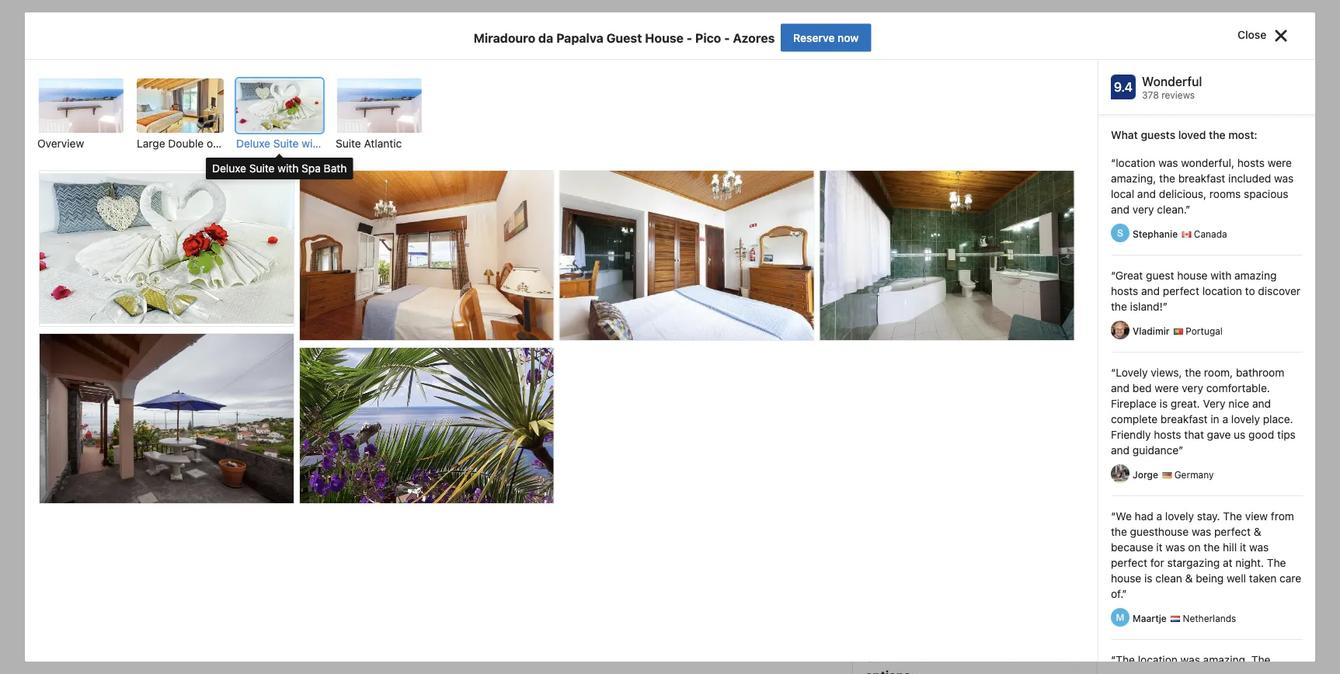 Task type: vqa. For each thing, say whether or not it's contained in the screenshot.
2nd Check-
yes



Task type: locate. For each thing, give the bounding box(es) containing it.
suite up the monday,
[[273, 137, 299, 150]]

0 horizontal spatial perfect
[[1111, 557, 1148, 570]]

"the
[[1111, 654, 1135, 667]]

hosts up the guidance"
[[1154, 429, 1182, 441]]

1 horizontal spatial lovely
[[1232, 413, 1260, 426]]

1 horizontal spatial with
[[302, 137, 323, 150]]

2024 right the 4,
[[376, 164, 403, 176]]

spa up monday, march 4, 2024
[[326, 137, 345, 150]]

hosts up included
[[1238, 157, 1265, 169]]

1 check- from the top
[[255, 143, 287, 154]]

was left beautiful.
[[1161, 669, 1181, 675]]

and down friendly
[[1111, 444, 1130, 457]]

- left pico
[[687, 30, 692, 45]]

0 vertical spatial location
[[1203, 285, 1242, 298]]

search
[[255, 70, 304, 88], [325, 349, 365, 363]]

0 vertical spatial hosts
[[1238, 157, 1265, 169]]

2 adults · 0 children · 1 room button
[[255, 255, 435, 284]]

guest reviews (378)
[[791, 20, 892, 33]]

0 vertical spatial date
[[297, 143, 317, 154]]

0 horizontal spatial on
[[342, 466, 355, 478]]

location inside "the location was amazing. the breakfast was beautiful. helen wa
[[1138, 654, 1178, 667]]

1 horizontal spatial bath
[[348, 137, 371, 150]]

stay
[[290, 236, 309, 247]]

deluxe suite with spa bath up the monday,
[[236, 137, 371, 150]]

1 vertical spatial lovely
[[1166, 510, 1194, 523]]

rooms
[[1210, 188, 1241, 200]]

location left to
[[1203, 285, 1242, 298]]

and inside "great guest house with amazing hosts and perfect location to discover the island!"
[[1142, 285, 1160, 298]]

check- up 4
[[255, 143, 287, 154]]

2 vertical spatial hosts
[[1154, 429, 1182, 441]]

with up the monday,
[[302, 137, 323, 150]]

very down local
[[1133, 203, 1154, 216]]

0 horizontal spatial 1
[[370, 263, 375, 276]]

0 vertical spatial breakfast
[[1179, 172, 1226, 185]]

maartje
[[1133, 614, 1170, 624]]

helen
[[1234, 669, 1263, 675]]

2 vertical spatial on
[[1019, 650, 1034, 665]]

search down work
[[325, 349, 365, 363]]

breakfast down great.
[[1161, 413, 1208, 426]]

0 horizontal spatial house
[[645, 30, 684, 45]]

i'm
[[269, 315, 283, 326]]

1 horizontal spatial very
[[1182, 382, 1204, 395]]

0 vertical spatial check-
[[255, 143, 287, 154]]

with
[[302, 137, 323, 150], [278, 162, 299, 175], [1211, 269, 1232, 282]]

a up gave
[[1223, 413, 1229, 426]]

-
[[687, 30, 692, 45], [724, 30, 730, 45]]

1 horizontal spatial house
[[706, 20, 738, 33]]

and up place.
[[1253, 397, 1271, 410]]

1 vertical spatial search
[[325, 349, 365, 363]]

with inside button
[[302, 137, 323, 150]]

1 horizontal spatial search
[[325, 349, 365, 363]]

lovely up guesthouse
[[1166, 510, 1194, 523]]

guest
[[1146, 269, 1175, 282]]

0 horizontal spatial for
[[326, 315, 338, 326]]

on
[[342, 466, 355, 478], [1189, 541, 1201, 554], [1019, 650, 1034, 665]]

very inside "lovely views, the room, bathroom and bed were very comfortable. fireplace is great. very nice and complete breakfast in a lovely place. friendly hosts that gave us good tips and guidance"
[[1182, 382, 1204, 395]]

spa down check-in date
[[302, 162, 321, 175]]

hill
[[1223, 541, 1237, 554]]

reserve now button
[[781, 24, 871, 52]]

1 vertical spatial perfect
[[1215, 526, 1251, 539]]

"the location was amazing. the breakfast was beautiful. helen wa
[[1111, 654, 1285, 675]]

0 horizontal spatial it
[[1157, 541, 1163, 554]]

march left the 4,
[[329, 164, 361, 176]]

hosts inside "lovely views, the room, bathroom and bed were very comfortable. fireplace is great. very nice and complete breakfast in a lovely place. friendly hosts that gave us good tips and guidance"
[[1154, 429, 1182, 441]]

0 vertical spatial 1
[[778, 57, 782, 68]]

1 horizontal spatial -
[[724, 30, 730, 45]]

map
[[358, 466, 380, 478]]

and down "lovely
[[1111, 382, 1130, 395]]

for inside "we had a lovely stay. the view from the guesthouse was perfect & because it was on the hill it was perfect for stargazing at night. the house is clean & being well taken care of."
[[1151, 557, 1165, 570]]

now
[[838, 31, 859, 44]]

were down views,
[[1155, 382, 1179, 395]]

1 left room
[[370, 263, 375, 276]]

monday,
[[284, 164, 326, 176]]

1 vertical spatial bath
[[324, 162, 347, 175]]

papalva
[[556, 30, 604, 45]]

0 vertical spatial the
[[1223, 510, 1243, 523]]

deluxe inside button
[[236, 137, 270, 150]]

night
[[265, 236, 288, 247]]

bath up the 4,
[[348, 137, 371, 150]]

the inside "location was wonderful, hosts were amazing, the breakfast included was local and delicious, rooms spacious and very clean."
[[1159, 172, 1176, 185]]

0 horizontal spatial guest
[[607, 30, 642, 45]]

0 horizontal spatial ·
[[305, 263, 308, 276]]

the left hill
[[1204, 541, 1220, 554]]

4
[[268, 168, 273, 176]]

2 horizontal spatial on
[[1189, 541, 1201, 554]]

1 horizontal spatial perfect
[[1163, 285, 1200, 298]]

· right children
[[364, 263, 367, 276]]

netherlands
[[1180, 614, 1237, 624]]

1 right "level"
[[778, 57, 782, 68]]

1 vertical spatial the
[[1267, 557, 1286, 570]]

1 horizontal spatial hosts
[[1154, 429, 1182, 441]]

is
[[1160, 397, 1168, 410], [1145, 572, 1153, 585]]

& inside search 'section'
[[329, 295, 336, 306]]

1 horizontal spatial reviews
[[1162, 89, 1195, 100]]

and down local
[[1111, 203, 1130, 216]]

perfect down guest
[[1163, 285, 1200, 298]]

0 horizontal spatial search
[[255, 70, 304, 88]]

house inside "great guest house with amazing hosts and perfect location to discover the island!"
[[1177, 269, 1208, 282]]

date for check-out date
[[304, 190, 324, 200]]

lovely
[[1232, 413, 1260, 426], [1166, 510, 1194, 523]]

1 vertical spatial hosts
[[1111, 285, 1139, 298]]

lovely up us
[[1232, 413, 1260, 426]]

very up great.
[[1182, 382, 1204, 395]]

0 horizontal spatial with
[[278, 162, 299, 175]]

date
[[297, 143, 317, 154], [304, 190, 324, 200]]

perfect down because
[[1111, 557, 1148, 570]]

it right hill
[[1240, 541, 1247, 554]]

1 vertical spatial with
[[278, 162, 299, 175]]

spa inside button
[[326, 137, 345, 150]]

search section
[[237, 0, 453, 517]]

in
[[287, 143, 295, 154], [1211, 413, 1220, 426]]

check-
[[255, 143, 287, 154], [255, 190, 287, 200]]

0 vertical spatial deluxe
[[236, 137, 270, 150]]

1 vertical spatial march
[[334, 210, 365, 223]]

house right guest
[[1177, 269, 1208, 282]]

2 vertical spatial breakfast
[[1111, 669, 1158, 675]]

0 vertical spatial lovely
[[1232, 413, 1260, 426]]

close
[[1238, 28, 1270, 41]]

1 it from the left
[[1157, 541, 1163, 554]]

rules
[[741, 20, 766, 33]]

0 vertical spatial were
[[1268, 157, 1292, 169]]

2024 for monday, march 4, 2024
[[376, 164, 403, 176]]

guest inside photo gallery of miradouro da papalva guest house - pico - azores dialog
[[607, 30, 642, 45]]

views,
[[1151, 366, 1182, 379]]

double
[[168, 137, 204, 150]]

in up the monday,
[[287, 143, 295, 154]]

2 horizontal spatial with
[[1211, 269, 1232, 282]]

were up included
[[1268, 157, 1292, 169]]

large double or twin room button
[[137, 78, 275, 152]]

hosts inside "great guest house with amazing hosts and perfect location to discover the island!"
[[1111, 285, 1139, 298]]

· left 0
[[305, 263, 308, 276]]

deluxe suite with spa bath button
[[236, 78, 371, 152]]

large double or twin room image
[[137, 78, 224, 133]]

1 horizontal spatial guest
[[791, 20, 820, 33]]

0 horizontal spatial -
[[687, 30, 692, 45]]

march left 9,
[[334, 210, 365, 223]]

the left view at the bottom
[[1223, 510, 1243, 523]]

1 horizontal spatial is
[[1160, 397, 1168, 410]]

1 horizontal spatial ·
[[364, 263, 367, 276]]

date right out at left top
[[304, 190, 324, 200]]

show
[[311, 466, 339, 478]]

1 horizontal spatial spa
[[326, 137, 345, 150]]

1 vertical spatial for
[[1151, 557, 1165, 570]]

guest up shuttle
[[607, 30, 642, 45]]

2 vertical spatial the
[[1252, 654, 1271, 667]]

&
[[566, 20, 573, 33], [329, 295, 336, 306], [1254, 526, 1262, 539], [1186, 572, 1193, 585]]

overview down overview image
[[37, 137, 84, 150]]

0 horizontal spatial overview
[[37, 137, 84, 150]]

for inside search 'section'
[[326, 315, 338, 326]]

fireplace
[[1111, 397, 1157, 410]]

0 vertical spatial a
[[1223, 413, 1229, 426]]

info & prices
[[544, 20, 607, 33]]

in down very
[[1211, 413, 1220, 426]]

azores
[[733, 30, 775, 45]]

were inside "location was wonderful, hosts were amazing, the breakfast included was local and delicious, rooms spacious and very clean."
[[1268, 157, 1292, 169]]

info
[[544, 20, 563, 33]]

breakfast
[[1179, 172, 1226, 185], [1161, 413, 1208, 426], [1111, 669, 1158, 675]]

vladimir image
[[1111, 321, 1130, 340]]

0 horizontal spatial is
[[1145, 572, 1153, 585]]

on left map
[[342, 466, 355, 478]]

1 horizontal spatial reserve
[[1044, 61, 1085, 74]]

date up the monday,
[[297, 143, 317, 154]]

0 vertical spatial for
[[326, 315, 338, 326]]

1 horizontal spatial overview
[[472, 20, 519, 33]]

1 - from the left
[[687, 30, 692, 45]]

0 vertical spatial on
[[342, 466, 355, 478]]

entire
[[269, 295, 295, 306]]

on inside genius benefits available on select options:
[[1019, 650, 1034, 665]]

it down guesthouse
[[1157, 541, 1163, 554]]

the inside "lovely views, the room, bathroom and bed were very comfortable. fireplace is great. very nice and complete breakfast in a lovely place. friendly hosts that gave us good tips and guidance"
[[1185, 366, 1201, 379]]

stargazing
[[1168, 557, 1220, 570]]

house up travel
[[645, 30, 684, 45]]

gallery image of this property image
[[40, 171, 294, 326], [300, 171, 554, 340], [560, 171, 814, 340], [820, 171, 1074, 340], [40, 334, 294, 504], [300, 348, 554, 503]]

canada
[[1192, 229, 1227, 240]]

us
[[1234, 429, 1246, 441]]

9.4
[[1114, 80, 1133, 94]]

room,
[[1204, 366, 1233, 379]]

0 vertical spatial with
[[302, 137, 323, 150]]

deluxe up 4
[[236, 137, 270, 150]]

spa
[[326, 137, 345, 150], [302, 162, 321, 175]]

deluxe down twin
[[212, 162, 246, 175]]

1 vertical spatial were
[[1155, 382, 1179, 395]]

- right pico
[[724, 30, 730, 45]]

0 vertical spatial march
[[329, 164, 361, 176]]

search up destination/property
[[255, 70, 304, 88]]

location inside "great guest house with amazing hosts and perfect location to discover the island!"
[[1203, 285, 1242, 298]]

large
[[137, 137, 165, 150]]

was up night.
[[1250, 541, 1269, 554]]

1 · from the left
[[305, 263, 308, 276]]

the left room,
[[1185, 366, 1201, 379]]

reserve inside button
[[794, 31, 835, 44]]

2 check- from the top
[[255, 190, 287, 200]]

breakfast down "the
[[1111, 669, 1158, 675]]

0 horizontal spatial hosts
[[1111, 285, 1139, 298]]

perfect up hill
[[1215, 526, 1251, 539]]

breakfast inside "the location was amazing. the breakfast was beautiful. helen wa
[[1111, 669, 1158, 675]]

0 vertical spatial very
[[1133, 203, 1154, 216]]

the up helen
[[1252, 654, 1271, 667]]

1 horizontal spatial location
[[1203, 285, 1242, 298]]

2 horizontal spatial hosts
[[1238, 157, 1265, 169]]

house up "of.""
[[1111, 572, 1142, 585]]

1 vertical spatial on
[[1189, 541, 1201, 554]]

reserve
[[794, 31, 835, 44], [1044, 61, 1085, 74]]

the up "vladimir" icon
[[1111, 300, 1127, 313]]

1 vertical spatial is
[[1145, 572, 1153, 585]]

house left rules
[[706, 20, 738, 33]]

a right had
[[1157, 510, 1163, 523]]

location right "the
[[1138, 654, 1178, 667]]

1 vertical spatial reserve
[[1044, 61, 1085, 74]]

stay.
[[1197, 510, 1220, 523]]

the
[[1209, 129, 1226, 141], [1159, 172, 1176, 185], [1111, 300, 1127, 313], [1185, 366, 1201, 379], [1111, 526, 1127, 539], [1204, 541, 1220, 554]]

1 vertical spatial in
[[1211, 413, 1220, 426]]

nice
[[1229, 397, 1250, 410]]

on up stargazing
[[1189, 541, 1201, 554]]

2024 right 9,
[[381, 210, 407, 223]]

& down view at the bottom
[[1254, 526, 1262, 539]]

suite atlantic image
[[336, 78, 423, 133]]

travel sustainable level 1
[[670, 57, 782, 68]]

rated wonderful element
[[1142, 72, 1303, 91]]

0 horizontal spatial a
[[1157, 510, 1163, 523]]

that
[[1185, 429, 1204, 441]]

bath left the 4,
[[324, 162, 347, 175]]

2 horizontal spatial perfect
[[1215, 526, 1251, 539]]

hosts down "great
[[1111, 285, 1139, 298]]

0 vertical spatial bath
[[348, 137, 371, 150]]

0 horizontal spatial reserve
[[794, 31, 835, 44]]

0 horizontal spatial lovely
[[1166, 510, 1194, 523]]

perfect inside "great guest house with amazing hosts and perfect location to discover the island!"
[[1163, 285, 1200, 298]]

0 vertical spatial house
[[1177, 269, 1208, 282]]

check- down 4
[[255, 190, 287, 200]]

1 vertical spatial 2024
[[381, 210, 407, 223]]

deluxe suite with spa bath down check-in date
[[212, 162, 347, 175]]

1 horizontal spatial house
[[1177, 269, 1208, 282]]

1 vertical spatial a
[[1157, 510, 1163, 523]]

and down amazing,
[[1138, 188, 1156, 200]]

reserve button
[[1031, 54, 1098, 82]]

2024 for saturday, march 9, 2024
[[381, 210, 407, 223]]

close button
[[1232, 12, 1303, 59]]

loved
[[1179, 129, 1206, 141]]

1 horizontal spatial it
[[1240, 541, 1247, 554]]

1 vertical spatial breakfast
[[1161, 413, 1208, 426]]

for up clean
[[1151, 557, 1165, 570]]

1 horizontal spatial were
[[1268, 157, 1292, 169]]

is left great.
[[1160, 397, 1168, 410]]

breakfast down wonderful,
[[1179, 172, 1226, 185]]

1 vertical spatial very
[[1182, 382, 1204, 395]]

with right 4
[[278, 162, 299, 175]]

2 - from the left
[[724, 30, 730, 45]]

0 horizontal spatial bath
[[324, 162, 347, 175]]

2024
[[376, 164, 403, 176], [381, 210, 407, 223]]

with inside "great guest house with amazing hosts and perfect location to discover the island!"
[[1211, 269, 1232, 282]]

0 horizontal spatial were
[[1155, 382, 1179, 395]]

genius
[[866, 650, 907, 665]]

netherlands image
[[1171, 616, 1180, 622]]

0 horizontal spatial very
[[1133, 203, 1154, 216]]

1 vertical spatial overview
[[37, 137, 84, 150]]

was down guesthouse
[[1166, 541, 1186, 554]]

from
[[1271, 510, 1295, 523]]

the up delicious,
[[1159, 172, 1176, 185]]

and up island!"
[[1142, 285, 1160, 298]]

0 vertical spatial in
[[287, 143, 295, 154]]

march
[[329, 164, 361, 176], [334, 210, 365, 223]]

on inside "we had a lovely stay. the view from the guesthouse was perfect & because it was on the hill it was perfect for stargazing at night. the house is clean & being well taken care of."
[[1189, 541, 1201, 554]]

being
[[1196, 572, 1224, 585]]

& right homes
[[329, 295, 336, 306]]

the
[[1223, 510, 1243, 523], [1267, 557, 1286, 570], [1252, 654, 1271, 667]]

guest left "now"
[[791, 20, 820, 33]]

is left clean
[[1145, 572, 1153, 585]]

on inside search 'section'
[[342, 466, 355, 478]]

1 vertical spatial location
[[1138, 654, 1178, 667]]

1 horizontal spatial for
[[1151, 557, 1165, 570]]

1 vertical spatial check-
[[255, 190, 287, 200]]

overview left da
[[472, 20, 519, 33]]

amazing,
[[1111, 172, 1157, 185]]

on left select
[[1019, 650, 1034, 665]]

for left work
[[326, 315, 338, 326]]

guesthouse
[[1130, 526, 1189, 539]]

deluxe suite with spa bath inside photo gallery of miradouro da papalva guest house - pico - azores dialog
[[236, 137, 371, 150]]

in inside search 'section'
[[287, 143, 295, 154]]

with left amazing
[[1211, 269, 1232, 282]]

5-night stay
[[255, 236, 309, 247]]

the up taken in the bottom of the page
[[1267, 557, 1286, 570]]

0 horizontal spatial in
[[287, 143, 295, 154]]

reserve inside button
[[1044, 61, 1085, 74]]

check- for in
[[255, 143, 287, 154]]

(378)
[[864, 20, 892, 33]]

1 horizontal spatial on
[[1019, 650, 1034, 665]]

1 vertical spatial date
[[304, 190, 324, 200]]

2 · from the left
[[364, 263, 367, 276]]

or
[[207, 137, 217, 150]]

deluxe suite with spa bath
[[236, 137, 371, 150], [212, 162, 347, 175]]

bath
[[348, 137, 371, 150], [324, 162, 347, 175]]

0 vertical spatial 2024
[[376, 164, 403, 176]]



Task type: describe. For each thing, give the bounding box(es) containing it.
local
[[1111, 188, 1135, 200]]

saturday, march 9, 2024
[[284, 210, 407, 223]]

germany image
[[1163, 472, 1172, 479]]

available
[[963, 650, 1016, 665]]

breakfast inside "location was wonderful, hosts were amazing, the breakfast included was local and delicious, rooms spacious and very clean."
[[1179, 172, 1226, 185]]

hosts inside "location was wonderful, hosts were amazing, the breakfast included was local and delicious, rooms spacious and very clean."
[[1238, 157, 1265, 169]]

pico
[[695, 30, 721, 45]]

& right info
[[566, 20, 573, 33]]

reserve now
[[794, 31, 859, 44]]

room
[[378, 263, 404, 276]]

was up 'spacious'
[[1274, 172, 1294, 185]]

most:
[[1229, 129, 1258, 141]]

name:
[[348, 95, 375, 106]]

was down guests at top right
[[1159, 157, 1178, 169]]

airport shuttle
[[555, 57, 619, 68]]

check-in date
[[255, 143, 317, 154]]

overview image
[[37, 78, 124, 133]]

photo gallery of miradouro da papalva guest house - pico - azores dialog
[[0, 0, 1340, 675]]

the inside "great guest house with amazing hosts and perfect location to discover the island!"
[[1111, 300, 1127, 313]]

canada image
[[1182, 232, 1192, 238]]

1 vertical spatial deluxe
[[212, 162, 246, 175]]

stephanie
[[1133, 229, 1181, 240]]

breakfast inside "lovely views, the room, bathroom and bed were very comfortable. fireplace is great. very nice and complete breakfast in a lovely place. friendly hosts that gave us good tips and guidance"
[[1161, 413, 1208, 426]]

check- for out
[[255, 190, 287, 200]]

suite down the room
[[249, 162, 275, 175]]

date for check-in date
[[297, 143, 317, 154]]

night.
[[1236, 557, 1264, 570]]

what
[[1111, 129, 1138, 141]]

adults
[[272, 263, 302, 276]]

tips
[[1278, 429, 1296, 441]]

lovely inside "we had a lovely stay. the view from the guesthouse was perfect & because it was on the hill it was perfect for stargazing at night. the house is clean & being well taken care of."
[[1166, 510, 1194, 523]]

level
[[753, 57, 775, 68]]

overview inside button
[[37, 137, 84, 150]]

house inside "link"
[[706, 20, 738, 33]]

house rules link
[[694, 6, 778, 47]]

the right loved
[[1209, 129, 1226, 141]]

travel
[[670, 57, 696, 68]]

deluxe suite with spa bath image
[[236, 78, 323, 133]]

complete
[[1111, 413, 1158, 426]]

0 vertical spatial search
[[255, 70, 304, 88]]

1 inside button
[[370, 263, 375, 276]]

a inside "we had a lovely stay. the view from the guesthouse was perfect & because it was on the hill it was perfect for stargazing at night. the house is clean & being well taken care of."
[[1157, 510, 1163, 523]]

suite up monday, march 4, 2024
[[336, 137, 361, 150]]

"lovely views, the room, bathroom and bed were very comfortable. fireplace is great. very nice and complete breakfast in a lovely place. friendly hosts that gave us good tips and guidance"
[[1111, 366, 1296, 457]]

was down stay.
[[1192, 526, 1212, 539]]

march for monday,
[[329, 164, 361, 176]]

the inside "the location was amazing. the breakfast was beautiful. helen wa
[[1252, 654, 1271, 667]]

germany
[[1172, 470, 1214, 481]]

9,
[[368, 210, 378, 223]]

gave
[[1207, 429, 1231, 441]]

i'm traveling for work
[[269, 315, 362, 326]]

scored 9.4 element
[[1111, 75, 1136, 99]]

miradouro da papalva guest house - pico - azores
[[474, 30, 778, 45]]

amenities
[[632, 20, 681, 33]]

genius benefits available on select options:
[[866, 650, 1074, 675]]

island!"
[[1130, 300, 1168, 313]]

in inside "lovely views, the room, bathroom and bed were very comfortable. fireplace is great. very nice and complete breakfast in a lovely place. friendly hosts that gave us good tips and guidance"
[[1211, 413, 1220, 426]]

clean
[[1156, 572, 1183, 585]]

house inside dialog
[[645, 30, 684, 45]]

1 vertical spatial deluxe suite with spa bath
[[212, 162, 347, 175]]

wonderful 378 reviews
[[1142, 74, 1202, 100]]

march for saturday,
[[334, 210, 365, 223]]

search button
[[255, 337, 435, 375]]

discover
[[1258, 285, 1301, 298]]

suite atlantic button
[[336, 78, 423, 152]]

saturday,
[[284, 210, 331, 223]]

"we had a lovely stay. the view from the guesthouse was perfect & because it was on the hill it was perfect for stargazing at night. the house is clean & being well taken care of."
[[1111, 510, 1302, 601]]

info & prices link
[[531, 6, 619, 47]]

the down "we
[[1111, 526, 1127, 539]]

is inside "lovely views, the room, bathroom and bed were very comfortable. fireplace is great. very nice and complete breakfast in a lovely place. friendly hosts that gave us good tips and guidance"
[[1160, 397, 1168, 410]]

2 it from the left
[[1240, 541, 1247, 554]]

was up beautiful.
[[1181, 654, 1201, 667]]

large double or twin room
[[137, 137, 275, 150]]

children
[[321, 263, 361, 276]]

4,
[[364, 164, 373, 176]]

destination/property
[[255, 95, 346, 106]]

delicious,
[[1159, 188, 1207, 200]]

2 vertical spatial perfect
[[1111, 557, 1148, 570]]

guest reviews (378) link
[[778, 6, 904, 47]]

amazing.
[[1203, 654, 1249, 667]]

reserve for reserve now
[[794, 31, 835, 44]]

destination/property name:
[[255, 95, 375, 106]]

room
[[246, 137, 275, 150]]

twin
[[220, 137, 243, 150]]

reviews inside the wonderful 378 reviews
[[1162, 89, 1195, 100]]

a inside "lovely views, the room, bathroom and bed were very comfortable. fireplace is great. very nice and complete breakfast in a lovely place. friendly hosts that gave us good tips and guidance"
[[1223, 413, 1229, 426]]

1 vertical spatial spa
[[302, 162, 321, 175]]

jorge image
[[1111, 465, 1130, 483]]

"we
[[1111, 510, 1132, 523]]

portugal image
[[1174, 329, 1183, 335]]

friendly
[[1111, 429, 1151, 441]]

maartje image
[[1111, 608, 1130, 627]]

bathroom
[[1236, 366, 1285, 379]]

had
[[1135, 510, 1154, 523]]

0 vertical spatial overview
[[472, 20, 519, 33]]

good
[[1249, 429, 1275, 441]]

prices
[[576, 20, 607, 33]]

"lovely
[[1111, 366, 1148, 379]]

select
[[1037, 650, 1074, 665]]

vladimir
[[1133, 326, 1173, 337]]

reserve for reserve
[[1044, 61, 1085, 74]]

& down stargazing
[[1186, 572, 1193, 585]]

stephanie image
[[1111, 224, 1130, 242]]

house rules
[[706, 20, 766, 33]]

were inside "lovely views, the room, bathroom and bed were very comfortable. fireplace is great. very nice and complete breakfast in a lovely place. friendly hosts that gave us good tips and guidance"
[[1155, 382, 1179, 395]]

shuttle
[[588, 57, 619, 68]]

"location
[[1111, 157, 1156, 169]]

guest inside guest reviews (378) link
[[791, 20, 820, 33]]

is inside "we had a lovely stay. the view from the guesthouse was perfect & because it was on the hill it was perfect for stargazing at night. the house is clean & being well taken care of."
[[1145, 572, 1153, 585]]

airport
[[555, 57, 586, 68]]

homes
[[297, 295, 327, 306]]

very inside "location was wonderful, hosts were amazing, the breakfast included was local and delicious, rooms spacious and very clean."
[[1133, 203, 1154, 216]]

included
[[1229, 172, 1272, 185]]

search inside button
[[325, 349, 365, 363]]

at
[[1223, 557, 1233, 570]]

1 horizontal spatial 1
[[778, 57, 782, 68]]

wonderful,
[[1181, 157, 1235, 169]]

of."
[[1111, 588, 1127, 601]]

5-
[[255, 236, 265, 247]]

to
[[1245, 285, 1255, 298]]

out
[[287, 190, 301, 200]]

amazing
[[1235, 269, 1277, 282]]

work
[[341, 315, 362, 326]]

show on map
[[311, 466, 380, 478]]

wonderful
[[1142, 74, 1202, 89]]

bath inside button
[[348, 137, 371, 150]]

0 horizontal spatial reviews
[[823, 20, 861, 33]]

view
[[1245, 510, 1268, 523]]

entire homes & apartments
[[269, 295, 389, 306]]

overview button
[[37, 78, 124, 152]]

well
[[1227, 572, 1246, 585]]

check-out date
[[255, 190, 324, 200]]

2 adults · 0 children · 1 room
[[262, 263, 404, 276]]

jorge
[[1133, 470, 1161, 481]]

monday, march 4, 2024
[[284, 164, 403, 176]]

lovely inside "lovely views, the room, bathroom and bed were very comfortable. fireplace is great. very nice and complete breakfast in a lovely place. friendly hosts that gave us good tips and guidance"
[[1232, 413, 1260, 426]]

place.
[[1263, 413, 1294, 426]]

"great guest house with amazing hosts and perfect location to discover the island!"
[[1111, 269, 1301, 313]]

house inside "we had a lovely stay. the view from the guesthouse was perfect & because it was on the hill it was perfect for stargazing at night. the house is clean & being well taken care of."
[[1111, 572, 1142, 585]]



